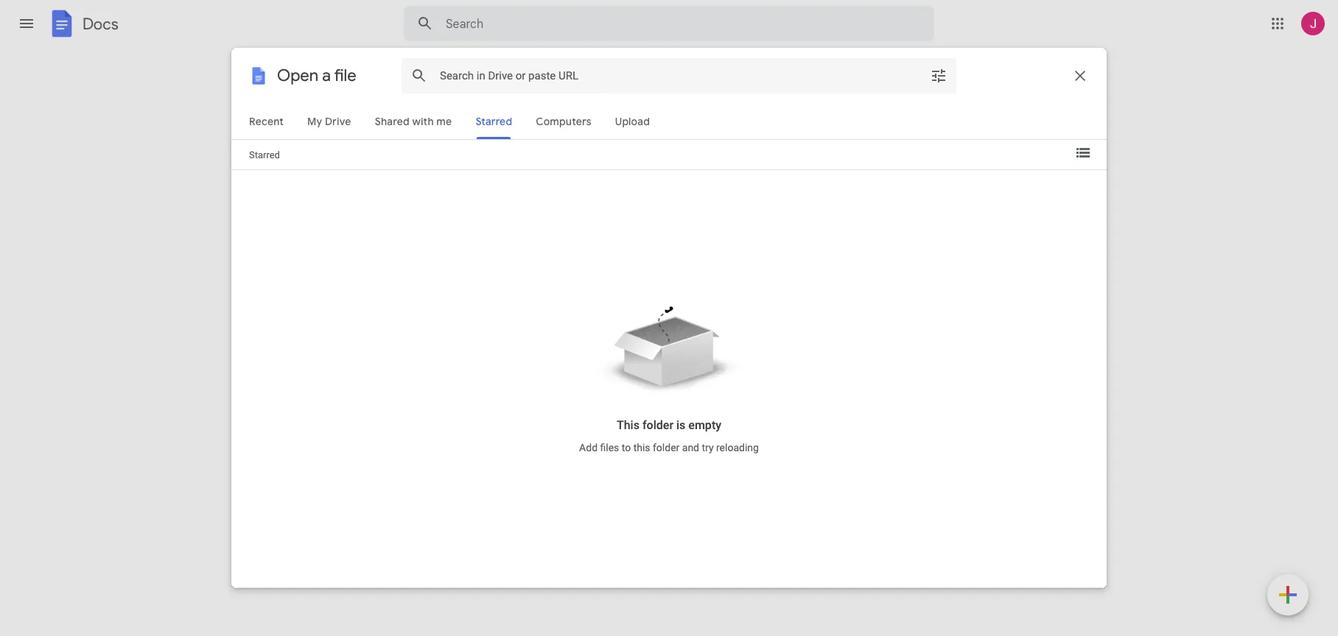 Task type: vqa. For each thing, say whether or not it's contained in the screenshot.
me corresponding to first UNTITLED DOCUMENT GOOGLE DOCS element from the bottom of the Previous 7 days "list box"
yes



Task type: locate. For each thing, give the bounding box(es) containing it.
techlokka monthly newsletter option
[[235, 0, 1098, 637]]

2 me option from the top
[[235, 294, 1072, 637]]

2 owned by me element from the top
[[676, 342, 804, 356]]

None search field
[[404, 6, 935, 41]]

owned by me element
[[676, 305, 804, 320], [676, 342, 804, 356], [676, 378, 804, 393], [676, 415, 804, 430], [676, 452, 804, 467]]

search image
[[411, 9, 440, 38]]

techlokka
[[291, 112, 341, 125]]

untitled document google docs element for 5th owned by me element from the top of the previous 7 days list box
[[290, 452, 667, 467]]

2 today from the top
[[251, 70, 281, 83]]

copy of letter google docs 5 follow ups element
[[290, 303, 667, 321]]

0 vertical spatial untitled document google docs element
[[290, 415, 667, 430]]

1 today from the top
[[251, 64, 285, 79]]

me for 4th owned by me element from the bottom
[[676, 343, 691, 355]]

2 untitled document google docs element from the top
[[290, 452, 667, 467]]

today heading
[[240, 47, 633, 94]]

today
[[251, 64, 285, 79], [251, 70, 281, 83]]

5 me option from the top
[[235, 441, 1072, 637]]

1 me from the top
[[676, 306, 691, 318]]

techlokka monthly newsletter list box
[[235, 0, 1098, 637]]

earlier list box
[[235, 525, 1072, 637]]

monthly
[[344, 112, 385, 125]]

4 me option from the top
[[235, 405, 1072, 637]]

2 me from the top
[[676, 343, 691, 355]]

techlokka monthly newsletter google docs 5 follow ups element
[[290, 109, 667, 127]]

docs
[[83, 14, 118, 34]]

me option
[[235, 0, 1072, 637], [235, 294, 1072, 637], [235, 368, 1072, 637], [235, 405, 1072, 637], [235, 441, 1072, 637]]

me
[[676, 306, 691, 318], [676, 343, 691, 355], [676, 380, 691, 392], [676, 417, 691, 429], [676, 454, 691, 465]]

4 owned by me element from the top
[[676, 415, 804, 430]]

me for fourth owned by me element
[[676, 417, 691, 429]]

5 me from the top
[[676, 454, 691, 465]]

option inside techlokka monthly newsletter list box
[[235, 220, 291, 637]]

techlokka monthly newsletter
[[291, 112, 441, 125]]

today inside "heading"
[[251, 64, 285, 79]]

1 untitled document google docs element from the top
[[290, 415, 667, 430]]

3 owned by me element from the top
[[676, 378, 804, 393]]

1 owned by me element from the top
[[676, 305, 804, 320]]

option
[[235, 0, 1098, 637], [235, 0, 1098, 637], [235, 220, 291, 637], [235, 562, 1072, 637]]

untitled document google docs element
[[290, 415, 667, 430], [290, 452, 667, 467]]

3 me from the top
[[676, 380, 691, 392]]

4 me from the top
[[676, 417, 691, 429]]

docs link
[[47, 9, 118, 41]]

1 vertical spatial untitled document google docs element
[[290, 452, 667, 467]]



Task type: describe. For each thing, give the bounding box(es) containing it.
1 me option from the top
[[235, 0, 1072, 637]]

3 me option from the top
[[235, 368, 1072, 637]]

today for techlokka monthly newsletter list box
[[251, 64, 285, 79]]

untitled document google docs element for fourth owned by me element
[[290, 415, 667, 430]]

me for 3rd owned by me element from the top
[[676, 380, 691, 392]]

create new document image
[[1268, 575, 1309, 619]]

previous 7 days list box
[[235, 0, 1072, 637]]

newsletter
[[387, 112, 441, 125]]

today for techlokka monthly newsletter google docs 5 follow ups element
[[251, 70, 281, 83]]

me for 5th owned by me element from the top of the previous 7 days list box
[[676, 454, 691, 465]]

5 owned by me element from the top
[[676, 452, 804, 467]]

me for fifth owned by me element from the bottom of the previous 7 days list box
[[676, 306, 691, 318]]

the doomy doc google docs element
[[290, 378, 667, 393]]



